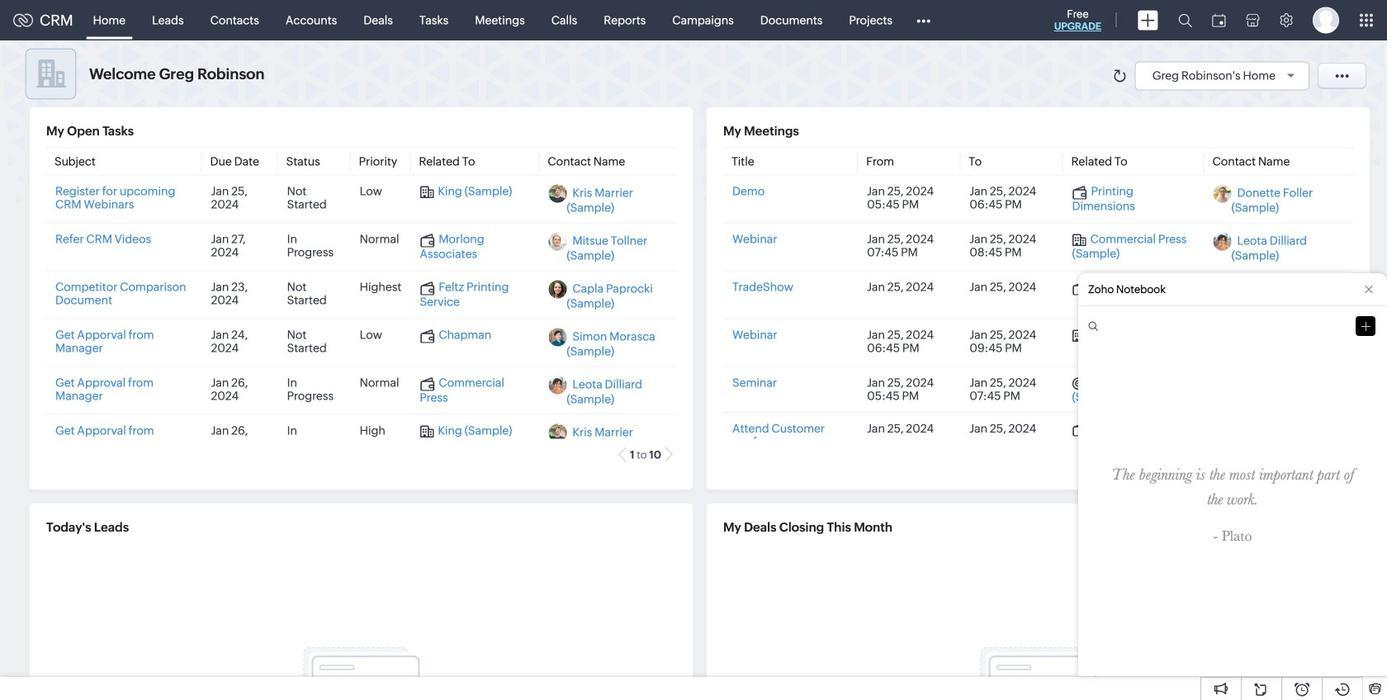 Task type: describe. For each thing, give the bounding box(es) containing it.
logo image
[[13, 14, 33, 27]]

calendar image
[[1212, 14, 1226, 27]]

create menu image
[[1138, 10, 1159, 30]]

search element
[[1169, 0, 1202, 40]]

Other Modules field
[[906, 7, 941, 33]]

create menu element
[[1128, 0, 1169, 40]]



Task type: vqa. For each thing, say whether or not it's contained in the screenshot.
Search text field
no



Task type: locate. For each thing, give the bounding box(es) containing it.
profile element
[[1303, 0, 1349, 40]]

profile image
[[1313, 7, 1339, 33]]

search image
[[1178, 13, 1192, 27]]



